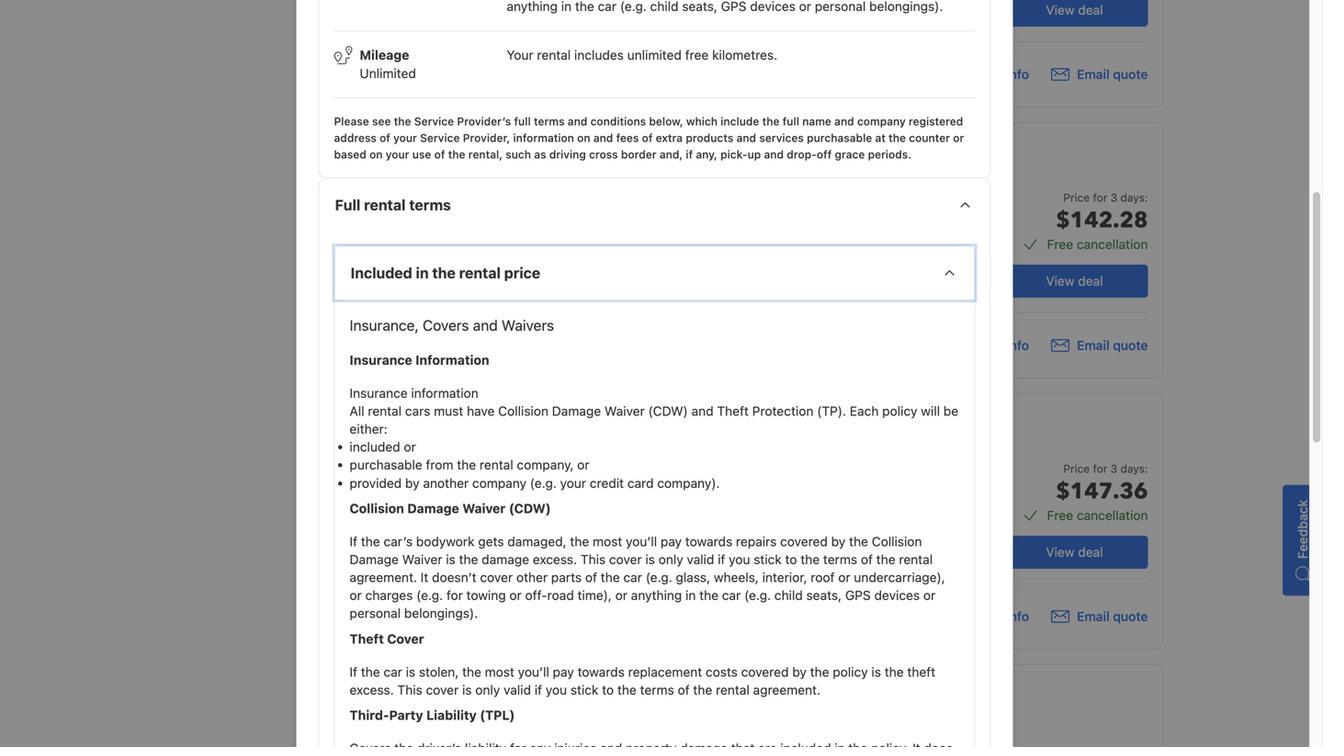 Task type: vqa. For each thing, say whether or not it's contained in the screenshot.
left to
yes



Task type: describe. For each thing, give the bounding box(es) containing it.
or right devices on the right
[[924, 588, 936, 603]]

1 important info from the top
[[944, 67, 1030, 82]]

cover inside "if the car is stolen, the most you'll pay towards replacement costs covered by the policy is the theft excess. this cover is only valid if you stick to the terms of the rental agreement."
[[426, 682, 459, 698]]

charges
[[365, 588, 413, 603]]

of down see
[[380, 131, 391, 144]]

unlimited mileage
[[692, 231, 798, 246]]

or right the time),
[[616, 588, 628, 603]]

view deal for $147.36
[[1047, 545, 1104, 560]]

your inside insurance information all rental cars must have collision damage waiver (cdw) and theft protection (tp). each policy will be either: included or purchasable from the rental company, or provided by another company (e.g. your credit card company).
[[560, 475, 587, 491]]

0 vertical spatial car
[[624, 570, 642, 585]]

to inside "if the car is stolen, the most you'll pay towards replacement costs covered by the policy is the theft excess. this cover is only valid if you stick to the terms of the rental agreement."
[[602, 682, 614, 698]]

bmw
[[789, 687, 817, 700]]

is left theft
[[872, 664, 882, 680]]

(e.g. up anything
[[646, 570, 673, 585]]

devices
[[875, 588, 920, 603]]

fees
[[616, 131, 639, 144]]

car's
[[384, 534, 413, 549]]

supplied by key'n go by goldcar image
[[509, 61, 566, 88]]

train
[[765, 534, 796, 549]]

grace
[[835, 148, 865, 161]]

mileage unlimited
[[360, 47, 416, 81]]

cover
[[387, 631, 424, 647]]

or inside compact fiat 500x or similar
[[807, 144, 817, 157]]

waiver inside if the car's bodywork gets damaged, the most you'll pay towards repairs covered by the collision damage waiver is the damage excess.  this cover is only valid if you stick to the terms of the rental agreement. it doesn't cover other parts of the car (e.g. glass, wheels, interior, roof or undercarriage), or charges (e.g. for towing or off-road time), or anything in the car (e.g. child seats, gps devices or personal belongings).
[[402, 552, 443, 567]]

another
[[423, 475, 469, 491]]

1 vertical spatial service
[[420, 131, 460, 144]]

is up anything
[[646, 552, 655, 567]]

(e.g. inside insurance information all rental cars must have collision damage waiver (cdw) and theft protection (tp). each policy will be either: included or purchasable from the rental company, or provided by another company (e.g. your credit card company).
[[530, 475, 557, 491]]

by for damage
[[832, 534, 846, 549]]

excess. inside "if the car is stolen, the most you'll pay towards replacement costs covered by the policy is the theft excess. this cover is only valid if you stick to the terms of the rental agreement."
[[350, 682, 394, 698]]

and up driving
[[568, 115, 588, 128]]

company inside the please see the service provider's full terms and conditions below, which include the full name and company registered address of your service provider, information on and fees of extra products and services purchasable at the counter or based on your use of the rental, such as driving cross border and, if any, pick-up and drop-off grace periods.
[[858, 115, 906, 128]]

the up bmw
[[811, 664, 830, 680]]

email quote button for $142.28
[[1052, 336, 1149, 355]]

suv volkswagen t-roc or similar
[[670, 409, 857, 434]]

stick inside if the car's bodywork gets damaged, the most you'll pay towards repairs covered by the collision damage waiver is the damage excess.  this cover is only valid if you stick to the terms of the rental agreement. it doesn't cover other parts of the car (e.g. glass, wheels, interior, roof or undercarriage), or charges (e.g. for towing or off-road time), or anything in the car (e.g. child seats, gps devices or personal belongings).
[[754, 552, 782, 567]]

suv
[[670, 409, 707, 434]]

1 vertical spatial theft
[[350, 631, 384, 647]]

is up liability at the left bottom of page
[[462, 682, 472, 698]]

kilometre
[[712, 47, 768, 62]]

up
[[748, 148, 761, 161]]

is left stolen,
[[406, 664, 416, 680]]

2 horizontal spatial car
[[722, 588, 741, 603]]

car inside "if the car is stolen, the most you'll pay towards replacement costs covered by the policy is the theft excess. this cover is only valid if you stick to the terms of the rental agreement."
[[384, 664, 403, 680]]

such
[[506, 148, 531, 161]]

product card group containing $142.28
[[493, 122, 1164, 379]]

(e.g. down the wheels,
[[745, 588, 771, 603]]

and,
[[660, 148, 683, 161]]

1 view deal from the top
[[1047, 2, 1104, 17]]

series
[[828, 687, 861, 700]]

products
[[686, 131, 734, 144]]

insurance, covers and waivers
[[350, 316, 554, 334]]

the inside insurance information all rental cars must have collision damage waiver (cdw) and theft protection (tp). each policy will be either: included or purchasable from the rental company, or provided by another company (e.g. your credit card company).
[[457, 457, 476, 473]]

see
[[372, 115, 391, 128]]

1 quote from the top
[[1114, 67, 1149, 82]]

insurance information all rental cars must have collision damage waiver (cdw) and theft protection (tp). each policy will be either: included or purchasable from the rental company, or provided by another company (e.g. your credit card company).
[[350, 385, 959, 491]]

the right at
[[889, 131, 906, 144]]

be
[[944, 403, 959, 419]]

is up doesn't
[[446, 552, 456, 567]]

or inside "intermediate bmw 1 series or similar"
[[864, 687, 874, 700]]

intermediate bmw 1 series or similar
[[670, 680, 911, 706]]

1 vertical spatial damage
[[408, 501, 460, 516]]

third-
[[350, 708, 389, 723]]

driving
[[550, 148, 586, 161]]

you'll inside "if the car is stolen, the most you'll pay towards replacement costs covered by the policy is the theft excess. this cover is only valid if you stick to the terms of the rental agreement."
[[518, 664, 550, 680]]

road
[[548, 588, 574, 603]]

either:
[[350, 421, 388, 437]]

2 horizontal spatial cover
[[609, 552, 642, 567]]

large
[[701, 477, 735, 492]]

compact fiat 500x or similar
[[670, 138, 854, 163]]

rental left company,
[[480, 457, 514, 473]]

for for $142.28
[[1094, 191, 1108, 204]]

price for $142.28
[[1064, 191, 1090, 204]]

(tpl)
[[480, 708, 515, 723]]

free cancellation for $142.28
[[1048, 237, 1149, 252]]

or right roof
[[839, 570, 851, 585]]

0 vertical spatial service
[[414, 115, 454, 128]]

important info button for $147.36
[[918, 608, 1030, 626]]

for for $147.36
[[1094, 462, 1108, 475]]

child
[[775, 588, 803, 603]]

insurance,
[[350, 316, 419, 334]]

free for $147.36
[[1048, 508, 1074, 523]]

the up doesn't
[[459, 552, 478, 567]]

includes
[[575, 47, 624, 62]]

mileage
[[752, 231, 798, 246]]

waiver inside insurance information all rental cars must have collision damage waiver (cdw) and theft protection (tp). each policy will be either: included or purchasable from the rental company, or provided by another company (e.g. your credit card company).
[[605, 403, 645, 419]]

deal for $147.36
[[1079, 545, 1104, 560]]

rental inside "if the car is stolen, the most you'll pay towards replacement costs covered by the policy is the theft excess. this cover is only valid if you stick to the terms of the rental agreement."
[[716, 682, 750, 698]]

full rental terms
[[335, 196, 451, 214]]

and right name
[[835, 115, 855, 128]]

address
[[334, 131, 377, 144]]

t-
[[775, 416, 787, 428]]

from inside insurance information all rental cars must have collision damage waiver (cdw) and theft protection (tp). each policy will be either: included or purchasable from the rental company, or provided by another company (e.g. your credit card company).
[[426, 457, 454, 473]]

this inside "if the car is stolen, the most you'll pay towards replacement costs covered by the policy is the theft excess. this cover is only valid if you stick to the terms of the rental agreement."
[[398, 682, 423, 698]]

supplied by avis image
[[509, 332, 566, 359]]

cancellation for $142.28
[[1077, 237, 1149, 252]]

you'll inside if the car's bodywork gets damaged, the most you'll pay towards repairs covered by the collision damage waiver is the damage excess.  this cover is only valid if you stick to the terms of the rental agreement. it doesn't cover other parts of the car (e.g. glass, wheels, interior, roof or undercarriage), or charges (e.g. for towing or off-road time), or anything in the car (e.g. child seats, gps devices or personal belongings).
[[626, 534, 657, 549]]

at
[[876, 131, 886, 144]]

have
[[467, 403, 495, 419]]

2 full from the left
[[783, 115, 800, 128]]

volkswagen
[[711, 416, 772, 428]]

and down 'include'
[[737, 131, 757, 144]]

of up gps
[[861, 552, 873, 567]]

cars
[[405, 403, 431, 419]]

and inside insurance information all rental cars must have collision damage waiver (cdw) and theft protection (tp). each policy will be either: included or purchasable from the rental company, or provided by another company (e.g. your credit card company).
[[692, 403, 714, 419]]

protection
[[753, 403, 814, 419]]

the up the time),
[[601, 570, 620, 585]]

1 horizontal spatial cover
[[480, 570, 513, 585]]

view deal button for $147.36
[[1002, 536, 1149, 569]]

1 miles from the top
[[678, 283, 705, 296]]

other
[[517, 570, 548, 585]]

you inside if the car's bodywork gets damaged, the most you'll pay towards repairs covered by the collision damage waiver is the damage excess.  this cover is only valid if you stick to the terms of the rental agreement. it doesn't cover other parts of the car (e.g. glass, wheels, interior, roof or undercarriage), or charges (e.g. for towing or off-road time), or anything in the car (e.g. child seats, gps devices or personal belongings).
[[729, 552, 751, 567]]

valid inside "if the car is stolen, the most you'll pay towards replacement costs covered by the policy is the theft excess. this cover is only valid if you stick to the terms of the rental agreement."
[[504, 682, 531, 698]]

1 vertical spatial unlimited
[[692, 231, 748, 246]]

interior,
[[763, 570, 808, 585]]

must
[[434, 403, 464, 419]]

stick inside "if the car is stolen, the most you'll pay towards replacement costs covered by the policy is the theft excess. this cover is only valid if you stick to the terms of the rental agreement."
[[571, 682, 599, 698]]

most inside "if the car is stolen, the most you'll pay towards replacement costs covered by the policy is the theft excess. this cover is only valid if you stick to the terms of the rental agreement."
[[485, 664, 515, 680]]

theft cover
[[350, 631, 424, 647]]

most inside if the car's bodywork gets damaged, the most you'll pay towards repairs covered by the collision damage waiver is the damage excess.  this cover is only valid if you stick to the terms of the rental agreement. it doesn't cover other parts of the car (e.g. glass, wheels, interior, roof or undercarriage), or charges (e.g. for towing or off-road time), or anything in the car (e.g. child seats, gps devices or personal belongings).
[[593, 534, 623, 549]]

if the car is stolen, the most you'll pay towards replacement costs covered by the policy is the theft excess. this cover is only valid if you stick to the terms of the rental agreement.
[[350, 664, 936, 698]]

of right use
[[435, 148, 445, 161]]

or right company,
[[578, 457, 590, 473]]

off
[[817, 148, 832, 161]]

similar inside compact fiat 500x or similar
[[820, 144, 854, 157]]

1 vertical spatial your
[[386, 148, 410, 161]]

rental up either:
[[368, 403, 402, 419]]

1 deal from the top
[[1079, 2, 1104, 17]]

towing
[[467, 588, 506, 603]]

and down services
[[764, 148, 784, 161]]

insurance for insurance information all rental cars must have collision damage waiver (cdw) and theft protection (tp). each policy will be either: included or purchasable from the rental company, or provided by another company (e.g. your credit card company).
[[350, 385, 408, 401]]

and up cross
[[594, 131, 613, 144]]

which
[[687, 115, 718, 128]]

1 email from the top
[[1077, 67, 1110, 82]]

rental,
[[469, 148, 503, 161]]

by inside insurance information all rental cars must have collision damage waiver (cdw) and theft protection (tp). each policy will be either: included or purchasable from the rental company, or provided by another company (e.g. your credit card company).
[[405, 475, 420, 491]]

unlimited inside included in the rental price 'region'
[[360, 66, 416, 81]]

$142.28
[[1056, 205, 1149, 236]]

information inside the please see the service provider's full terms and conditions below, which include the full name and company registered address of your service provider, information on and fees of extra products and services purchasable at the counter or based on your use of the rental, such as driving cross border and, if any, pick-up and drop-off grace periods.
[[513, 131, 574, 144]]

of up the time),
[[586, 570, 598, 585]]

bodywork
[[416, 534, 475, 549]]

anything
[[631, 588, 682, 603]]

parts
[[551, 570, 582, 585]]

personal
[[350, 606, 401, 621]]

mileage
[[360, 47, 409, 62]]

product card group containing intermediate
[[493, 665, 1164, 747]]

collision inside if the car's bodywork gets damaged, the most you'll pay towards repairs covered by the collision damage waiver is the damage excess.  this cover is only valid if you stick to the terms of the rental agreement. it doesn't cover other parts of the car (e.g. glass, wheels, interior, roof or undercarriage), or charges (e.g. for towing or off-road time), or anything in the car (e.g. child seats, gps devices or personal belongings).
[[872, 534, 922, 549]]

email for $147.36
[[1077, 609, 1110, 624]]

the down station
[[801, 552, 820, 567]]

collision inside insurance information all rental cars must have collision damage waiver (cdw) and theft protection (tp). each policy will be either: included or purchasable from the rental company, or provided by another company (e.g. your credit card company).
[[498, 403, 549, 419]]

the left theft
[[885, 664, 904, 680]]

glass,
[[676, 570, 711, 585]]

center inside rome - termini train station 1 miles from center
[[736, 554, 769, 567]]

company).
[[658, 475, 720, 491]]

the up services
[[763, 115, 780, 128]]

excess. inside if the car's bodywork gets damaged, the most you'll pay towards repairs covered by the collision damage waiver is the damage excess.  this cover is only valid if you stick to the terms of the rental agreement. it doesn't cover other parts of the car (e.g. glass, wheels, interior, roof or undercarriage), or charges (e.g. for towing or off-road time), or anything in the car (e.g. child seats, gps devices or personal belongings).
[[533, 552, 577, 567]]

counter
[[909, 131, 951, 144]]

for inside if the car's bodywork gets damaged, the most you'll pay towards repairs covered by the collision damage waiver is the damage excess.  this cover is only valid if you stick to the terms of the rental agreement. it doesn't cover other parts of the car (e.g. glass, wheels, interior, roof or undercarriage), or charges (e.g. for towing or off-road time), or anything in the car (e.g. child seats, gps devices or personal belongings).
[[447, 588, 463, 603]]

if for if the car's bodywork gets damaged, the most you'll pay towards repairs covered by the collision damage waiver is the damage excess.  this cover is only valid if you stick to the terms of the rental agreement. it doesn't cover other parts of the car (e.g. glass, wheels, interior, roof or undercarriage), or charges (e.g. for towing or off-road time), or anything in the car (e.g. child seats, gps devices or personal belongings).
[[350, 534, 358, 549]]

it
[[421, 570, 429, 585]]

and right covers
[[473, 316, 498, 334]]

the down theft cover
[[361, 664, 380, 680]]

purchasable inside the please see the service provider's full terms and conditions below, which include the full name and company registered address of your service provider, information on and fees of extra products and services purchasable at the counter or based on your use of the rental, such as driving cross border and, if any, pick-up and drop-off grace periods.
[[807, 131, 873, 144]]

rental right the full
[[364, 196, 406, 214]]

the up the parts
[[570, 534, 589, 549]]

border
[[621, 148, 657, 161]]

terms inside "if the car is stolen, the most you'll pay towards replacement costs covered by the policy is the theft excess. this cover is only valid if you stick to the terms of the rental agreement."
[[640, 682, 675, 698]]

1 info from the top
[[1007, 67, 1030, 82]]

policy inside insurance information all rental cars must have collision damage waiver (cdw) and theft protection (tp). each policy will be either: included or purchasable from the rental company, or provided by another company (e.g. your credit card company).
[[883, 403, 918, 419]]

the down glass,
[[700, 588, 719, 603]]

covers
[[423, 316, 469, 334]]

1 vertical spatial collision
[[350, 501, 404, 516]]

or up personal
[[350, 588, 362, 603]]

the right stolen,
[[462, 664, 482, 680]]

fiat
[[753, 144, 773, 157]]

1 horizontal spatial on
[[577, 131, 591, 144]]

the right see
[[394, 115, 411, 128]]

you inside "if the car is stolen, the most you'll pay towards replacement costs covered by the policy is the theft excess. this cover is only valid if you stick to the terms of the rental agreement."
[[546, 682, 567, 698]]

feedback
[[1296, 500, 1311, 559]]

full
[[335, 196, 361, 214]]

included in the rental price button
[[335, 246, 975, 299]]

1 large bag
[[692, 477, 761, 492]]

included in the rental price
[[351, 264, 541, 282]]

covered for costs
[[742, 664, 789, 680]]

company inside insurance information all rental cars must have collision damage waiver (cdw) and theft protection (tp). each policy will be either: included or purchasable from the rental company, or provided by another company (e.g. your credit card company).
[[472, 475, 527, 491]]

undercarriage),
[[854, 570, 946, 585]]

days: for $142.28
[[1121, 191, 1149, 204]]

pay inside "if the car is stolen, the most you'll pay towards replacement costs covered by the policy is the theft excess. this cover is only valid if you stick to the terms of the rental agreement."
[[553, 664, 574, 680]]

damage
[[482, 552, 530, 567]]

this inside if the car's bodywork gets damaged, the most you'll pay towards repairs covered by the collision damage waiver is the damage excess.  this cover is only valid if you stick to the terms of the rental agreement. it doesn't cover other parts of the car (e.g. glass, wheels, interior, roof or undercarriage), or charges (e.g. for towing or off-road time), or anything in the car (e.g. child seats, gps devices or personal belongings).
[[581, 552, 606, 567]]



Task type: locate. For each thing, give the bounding box(es) containing it.
periods.
[[868, 148, 912, 161]]

email
[[1077, 67, 1110, 82], [1077, 338, 1110, 353], [1077, 609, 1110, 624]]

1 email quote from the top
[[1077, 67, 1149, 82]]

2 free cancellation from the top
[[1048, 508, 1149, 523]]

of down replacement
[[678, 682, 690, 698]]

days: for $147.36
[[1121, 462, 1149, 475]]

full up such
[[514, 115, 531, 128]]

0 vertical spatial email quote button
[[1052, 65, 1149, 84]]

you
[[729, 552, 751, 567], [546, 682, 567, 698]]

0 horizontal spatial only
[[476, 682, 500, 698]]

2 email quote from the top
[[1077, 338, 1149, 353]]

1 horizontal spatial this
[[581, 552, 606, 567]]

2 center from the top
[[736, 554, 769, 567]]

0 vertical spatial information
[[513, 131, 574, 144]]

important up be
[[944, 338, 1003, 353]]

price for 3 days: $147.36
[[1056, 462, 1149, 507]]

1 vertical spatial center
[[736, 554, 769, 567]]

covered for repairs
[[781, 534, 828, 549]]

stolen,
[[419, 664, 459, 680]]

cancellation down $142.28
[[1077, 237, 1149, 252]]

2 email quote button from the top
[[1052, 336, 1149, 355]]

0 horizontal spatial pay
[[553, 664, 574, 680]]

2 price from the top
[[1064, 462, 1090, 475]]

0 vertical spatial if
[[686, 148, 693, 161]]

3 product card group from the top
[[493, 393, 1164, 650]]

similar right the drop-
[[820, 144, 854, 157]]

product card group
[[493, 0, 1164, 108], [493, 122, 1164, 379], [493, 393, 1164, 650], [493, 665, 1164, 747]]

1 cancellation from the top
[[1077, 237, 1149, 252]]

compact
[[670, 138, 750, 163]]

2 insurance from the top
[[350, 385, 408, 401]]

2 quote from the top
[[1114, 338, 1149, 353]]

rental left price
[[459, 264, 501, 282]]

0 vertical spatial cancellation
[[1077, 237, 1149, 252]]

belongings).
[[404, 606, 478, 621]]

please see the service provider's full terms and conditions below, which include the full name and company registered address of your service provider, information on and fees of extra products and services purchasable at the counter or based on your use of the rental, such as driving cross border and, if any, pick-up and drop-off grace periods.
[[334, 115, 965, 161]]

days: up $147.36
[[1121, 462, 1149, 475]]

or left 'off-'
[[510, 588, 522, 603]]

price inside price for 3 days: $142.28
[[1064, 191, 1090, 204]]

this
[[581, 552, 606, 567], [398, 682, 423, 698]]

seats,
[[807, 588, 842, 603]]

product card group containing $147.36
[[493, 393, 1164, 650]]

name
[[803, 115, 832, 128]]

miles inside rome - termini train station 1 miles from center
[[678, 554, 705, 567]]

agreement. inside if the car's bodywork gets damaged, the most you'll pay towards repairs covered by the collision damage waiver is the damage excess.  this cover is only valid if you stick to the terms of the rental agreement. it doesn't cover other parts of the car (e.g. glass, wheels, interior, roof or undercarriage), or charges (e.g. for towing or off-road time), or anything in the car (e.g. child seats, gps devices or personal belongings).
[[350, 570, 417, 585]]

2 view from the top
[[1047, 273, 1075, 289]]

0 vertical spatial in
[[416, 264, 429, 282]]

if inside the please see the service provider's full terms and conditions below, which include the full name and company registered address of your service provider, information on and fees of extra products and services purchasable at the counter or based on your use of the rental, such as driving cross border and, if any, pick-up and drop-off grace periods.
[[686, 148, 693, 161]]

1 horizontal spatial by
[[793, 664, 807, 680]]

terms down replacement
[[640, 682, 675, 698]]

on
[[577, 131, 591, 144], [370, 148, 383, 161]]

product card group containing view deal
[[493, 0, 1164, 108]]

termini
[[717, 534, 762, 549]]

important info button for $142.28
[[918, 336, 1030, 355]]

feedback button
[[1283, 485, 1324, 596]]

3 email from the top
[[1077, 609, 1110, 624]]

0 vertical spatial your
[[394, 131, 417, 144]]

services
[[760, 131, 804, 144]]

by for is
[[793, 664, 807, 680]]

insurance inside insurance information all rental cars must have collision damage waiver (cdw) and theft protection (tp). each policy will be either: included or purchasable from the rental company, or provided by another company (e.g. your credit card company).
[[350, 385, 408, 401]]

2 cancellation from the top
[[1077, 508, 1149, 523]]

free for $142.28
[[1048, 237, 1074, 252]]

terms up roof
[[824, 552, 858, 567]]

quote for $142.28
[[1114, 338, 1149, 353]]

3 deal from the top
[[1079, 545, 1104, 560]]

by inside "if the car is stolen, the most you'll pay towards replacement costs covered by the policy is the theft excess. this cover is only valid if you stick to the terms of the rental agreement."
[[793, 664, 807, 680]]

0 horizontal spatial agreement.
[[350, 570, 417, 585]]

0 horizontal spatial (cdw)
[[509, 501, 551, 516]]

pick-
[[721, 148, 748, 161]]

3 view deal from the top
[[1047, 545, 1104, 560]]

email quote for $142.28
[[1077, 338, 1149, 353]]

2 important from the top
[[944, 338, 1003, 353]]

off-
[[525, 588, 548, 603]]

only inside if the car's bodywork gets damaged, the most you'll pay towards repairs covered by the collision damage waiver is the damage excess.  this cover is only valid if you stick to the terms of the rental agreement. it doesn't cover other parts of the car (e.g. glass, wheels, interior, roof or undercarriage), or charges (e.g. for towing or off-road time), or anything in the car (e.g. child seats, gps devices or personal belongings).
[[659, 552, 684, 567]]

price for $147.36
[[1064, 462, 1090, 475]]

towards
[[686, 534, 733, 549], [578, 664, 625, 680]]

car up anything
[[624, 570, 642, 585]]

damage down car's
[[350, 552, 399, 567]]

1 full from the left
[[514, 115, 531, 128]]

included
[[351, 264, 413, 282]]

0 vertical spatial this
[[581, 552, 606, 567]]

1 inside rome - termini train station 1 miles from center
[[670, 554, 675, 567]]

2 deal from the top
[[1079, 273, 1104, 289]]

3 important info button from the top
[[918, 608, 1030, 626]]

similar right roc
[[823, 416, 857, 428]]

or right included
[[404, 439, 416, 455]]

0 vertical spatial price
[[1064, 191, 1090, 204]]

important info for $142.28
[[944, 338, 1030, 353]]

or inside the please see the service provider's full terms and conditions below, which include the full name and company registered address of your service provider, information on and fees of extra products and services purchasable at the counter or based on your use of the rental, such as driving cross border and, if any, pick-up and drop-off grace periods.
[[954, 131, 965, 144]]

terms inside if the car's bodywork gets damaged, the most you'll pay towards repairs covered by the collision damage waiver is the damage excess.  this cover is only valid if you stick to the terms of the rental agreement. it doesn't cover other parts of the car (e.g. glass, wheels, interior, roof or undercarriage), or charges (e.g. for towing or off-road time), or anything in the car (e.g. child seats, gps devices or personal belongings).
[[824, 552, 858, 567]]

important
[[944, 67, 1003, 82], [944, 338, 1003, 353], [944, 609, 1003, 624]]

view deal button for $142.28
[[1002, 265, 1149, 298]]

1 horizontal spatial valid
[[687, 552, 715, 567]]

info for $147.36
[[1007, 609, 1030, 624]]

rental inside if the car's bodywork gets damaged, the most you'll pay towards repairs covered by the collision damage waiver is the damage excess.  this cover is only valid if you stick to the terms of the rental agreement. it doesn't cover other parts of the car (e.g. glass, wheels, interior, roof or undercarriage), or charges (e.g. for towing or off-road time), or anything in the car (e.g. child seats, gps devices or personal belongings).
[[899, 552, 933, 567]]

most up the time),
[[593, 534, 623, 549]]

4 product card group from the top
[[493, 665, 1164, 747]]

1 view from the top
[[1047, 2, 1075, 17]]

1 vertical spatial in
[[686, 588, 696, 603]]

theft
[[908, 664, 936, 680]]

2 vertical spatial view
[[1047, 545, 1075, 560]]

(cdw) left volkswagen
[[649, 403, 688, 419]]

rome - termini train station button
[[670, 534, 842, 549]]

similar down theft
[[878, 687, 911, 700]]

price
[[504, 264, 541, 282]]

the left rental,
[[448, 148, 466, 161]]

insurance for insurance information
[[350, 352, 413, 368]]

you'll left rome
[[626, 534, 657, 549]]

purchasable up provided
[[350, 457, 423, 473]]

0 horizontal spatial most
[[485, 664, 515, 680]]

from up another
[[426, 457, 454, 473]]

important for $142.28
[[944, 338, 1003, 353]]

2 vertical spatial view deal button
[[1002, 536, 1149, 569]]

(e.g. down company,
[[530, 475, 557, 491]]

0 vertical spatial info
[[1007, 67, 1030, 82]]

0 vertical spatial most
[[593, 534, 623, 549]]

full
[[514, 115, 531, 128], [783, 115, 800, 128]]

of up border
[[642, 131, 653, 144]]

500x
[[776, 144, 804, 157]]

similar inside suv volkswagen t-roc or similar
[[823, 416, 857, 428]]

the inside dropdown button
[[432, 264, 456, 282]]

3 important from the top
[[944, 609, 1003, 624]]

important info button
[[918, 65, 1030, 84], [918, 336, 1030, 355], [918, 608, 1030, 626]]

time),
[[578, 588, 612, 603]]

pay
[[661, 534, 682, 549], [553, 664, 574, 680]]

0 vertical spatial by
[[405, 475, 420, 491]]

important info for $147.36
[[944, 609, 1030, 624]]

purchasable inside insurance information all rental cars must have collision damage waiver (cdw) and theft protection (tp). each policy will be either: included or purchasable from the rental company, or provided by another company (e.g. your credit card company).
[[350, 457, 423, 473]]

quote for $147.36
[[1114, 609, 1149, 624]]

0 horizontal spatial car
[[384, 664, 403, 680]]

1 vertical spatial email
[[1077, 338, 1110, 353]]

1 horizontal spatial theft
[[717, 403, 749, 419]]

2 info from the top
[[1007, 338, 1030, 353]]

1 horizontal spatial you
[[729, 552, 751, 567]]

1 important info button from the top
[[918, 65, 1030, 84]]

email for $142.28
[[1077, 338, 1110, 353]]

and up company).
[[692, 403, 714, 419]]

2 important info from the top
[[944, 338, 1030, 353]]

only inside "if the car is stolen, the most you'll pay towards replacement costs covered by the policy is the theft excess. this cover is only valid if you stick to the terms of the rental agreement."
[[476, 682, 500, 698]]

1 view deal button from the top
[[1002, 0, 1149, 27]]

0 vertical spatial you
[[729, 552, 751, 567]]

0 vertical spatial damage
[[552, 403, 601, 419]]

rental down costs
[[716, 682, 750, 698]]

unlimited
[[628, 47, 682, 62]]

towards inside if the car's bodywork gets damaged, the most you'll pay towards repairs covered by the collision damage waiver is the damage excess.  this cover is only valid if you stick to the terms of the rental agreement. it doesn't cover other parts of the car (e.g. glass, wheels, interior, roof or undercarriage), or charges (e.g. for towing or off-road time), or anything in the car (e.g. child seats, gps devices or personal belongings).
[[686, 534, 733, 549]]

if
[[350, 534, 358, 549], [350, 664, 358, 680]]

1 product card group from the top
[[493, 0, 1164, 108]]

price up $142.28
[[1064, 191, 1090, 204]]

$147.36
[[1056, 477, 1149, 507]]

2 email from the top
[[1077, 338, 1110, 353]]

1 vertical spatial cancellation
[[1077, 508, 1149, 523]]

towards inside "if the car is stolen, the most you'll pay towards replacement costs covered by the policy is the theft excess. this cover is only valid if you stick to the terms of the rental agreement."
[[578, 664, 625, 680]]

or inside suv volkswagen t-roc or similar
[[809, 416, 820, 428]]

pay down road
[[553, 664, 574, 680]]

1 important from the top
[[944, 67, 1003, 82]]

price for 3 days: $142.28
[[1056, 191, 1149, 236]]

1 horizontal spatial car
[[624, 570, 642, 585]]

days: inside price for 3 days: $142.28
[[1121, 191, 1149, 204]]

policy
[[883, 403, 918, 419], [833, 664, 868, 680]]

to
[[786, 552, 797, 567], [602, 682, 614, 698]]

0 vertical spatial you'll
[[626, 534, 657, 549]]

view deal button
[[1002, 0, 1149, 27], [1002, 265, 1149, 298], [1002, 536, 1149, 569]]

3 email quote button from the top
[[1052, 608, 1149, 626]]

center down 'unlimited mileage'
[[736, 283, 769, 296]]

below,
[[649, 115, 684, 128]]

1 horizontal spatial only
[[659, 552, 684, 567]]

terms inside the please see the service provider's full terms and conditions below, which include the full name and company registered address of your service provider, information on and fees of extra products and services purchasable at the counter or based on your use of the rental, such as driving cross border and, if any, pick-up and drop-off grace periods.
[[534, 115, 565, 128]]

3 quote from the top
[[1114, 609, 1149, 624]]

replacement
[[628, 664, 703, 680]]

conditions
[[591, 115, 646, 128]]

from inside rome - termini train station 1 miles from center
[[709, 554, 733, 567]]

1 center from the top
[[736, 283, 769, 296]]

station
[[799, 534, 842, 549]]

company,
[[517, 457, 574, 473]]

2 view deal from the top
[[1047, 273, 1104, 289]]

1 vertical spatial email quote
[[1077, 338, 1149, 353]]

information up must
[[411, 385, 479, 401]]

3 up $142.28
[[1111, 191, 1118, 204]]

0 horizontal spatial cover
[[426, 682, 459, 698]]

collision damage waiver (cdw)
[[350, 501, 551, 516]]

2 vertical spatial important
[[944, 609, 1003, 624]]

1 vertical spatial company
[[472, 475, 527, 491]]

include
[[721, 115, 760, 128]]

0 vertical spatial cover
[[609, 552, 642, 567]]

1 horizontal spatial collision
[[498, 403, 549, 419]]

2 vertical spatial if
[[535, 682, 542, 698]]

0 vertical spatial company
[[858, 115, 906, 128]]

email quote button for $147.36
[[1052, 608, 1149, 626]]

cover up the time),
[[609, 552, 642, 567]]

by
[[405, 475, 420, 491], [832, 534, 846, 549], [793, 664, 807, 680]]

3 view from the top
[[1047, 545, 1075, 560]]

covered up roof
[[781, 534, 828, 549]]

0 vertical spatial view
[[1047, 2, 1075, 17]]

1 vertical spatial you
[[546, 682, 567, 698]]

agreement. left series at bottom
[[753, 682, 821, 698]]

center
[[736, 283, 769, 296], [736, 554, 769, 567]]

wheels,
[[714, 570, 759, 585]]

roof
[[811, 570, 835, 585]]

miles up glass,
[[678, 554, 705, 567]]

0 horizontal spatial in
[[416, 264, 429, 282]]

for inside price for 3 days: $142.28
[[1094, 191, 1108, 204]]

2 horizontal spatial damage
[[552, 403, 601, 419]]

the down costs
[[693, 682, 713, 698]]

info for $142.28
[[1007, 338, 1030, 353]]

stick
[[754, 552, 782, 567], [571, 682, 599, 698]]

unlimited up 1 miles from center
[[692, 231, 748, 246]]

provided
[[350, 475, 402, 491]]

email quote for $147.36
[[1077, 609, 1149, 624]]

1 horizontal spatial towards
[[686, 534, 733, 549]]

if the car's bodywork gets damaged, the most you'll pay towards repairs covered by the collision damage waiver is the damage excess.  this cover is only valid if you stick to the terms of the rental agreement. it doesn't cover other parts of the car (e.g. glass, wheels, interior, roof or undercarriage), or charges (e.g. for towing or off-road time), or anything in the car (e.g. child seats, gps devices or personal belongings).
[[350, 534, 946, 621]]

the left car's
[[361, 534, 380, 549]]

gps
[[846, 588, 871, 603]]

(cdw) up damaged,
[[509, 501, 551, 516]]

included
[[350, 439, 401, 455]]

view deal for $142.28
[[1047, 273, 1104, 289]]

1 vertical spatial excess.
[[350, 682, 394, 698]]

1 vertical spatial important info button
[[918, 336, 1030, 355]]

1 inside "intermediate bmw 1 series or similar"
[[820, 687, 825, 700]]

view
[[1047, 2, 1075, 17], [1047, 273, 1075, 289], [1047, 545, 1075, 560]]

0 vertical spatial (cdw)
[[649, 403, 688, 419]]

1 free from the top
[[1048, 237, 1074, 252]]

1 price from the top
[[1064, 191, 1090, 204]]

price inside price for 3 days: $147.36
[[1064, 462, 1090, 475]]

information inside insurance information all rental cars must have collision damage waiver (cdw) and theft protection (tp). each policy will be either: included or purchasable from the rental company, or provided by another company (e.g. your credit card company).
[[411, 385, 479, 401]]

important for $147.36
[[944, 609, 1003, 624]]

1 vertical spatial only
[[476, 682, 500, 698]]

1 vertical spatial by
[[832, 534, 846, 549]]

1 free cancellation from the top
[[1048, 237, 1149, 252]]

2 vertical spatial for
[[447, 588, 463, 603]]

3 inside price for 3 days: $142.28
[[1111, 191, 1118, 204]]

1 3 from the top
[[1111, 191, 1118, 204]]

covered inside if the car's bodywork gets damaged, the most you'll pay towards repairs covered by the collision damage waiver is the damage excess.  this cover is only valid if you stick to the terms of the rental agreement. it doesn't cover other parts of the car (e.g. glass, wheels, interior, roof or undercarriage), or charges (e.g. for towing or off-road time), or anything in the car (e.g. child seats, gps devices or personal belongings).
[[781, 534, 828, 549]]

1 vertical spatial valid
[[504, 682, 531, 698]]

for down doesn't
[[447, 588, 463, 603]]

this up the parts
[[581, 552, 606, 567]]

if inside if the car's bodywork gets damaged, the most you'll pay towards repairs covered by the collision damage waiver is the damage excess.  this cover is only valid if you stick to the terms of the rental agreement. it doesn't cover other parts of the car (e.g. glass, wheels, interior, roof or undercarriage), or charges (e.g. for towing or off-road time), or anything in the car (e.g. child seats, gps devices or personal belongings).
[[718, 552, 726, 567]]

waiver
[[605, 403, 645, 419], [463, 501, 506, 516], [402, 552, 443, 567]]

or right series at bottom
[[864, 687, 874, 700]]

2 3 from the top
[[1111, 462, 1118, 475]]

if inside "if the car is stolen, the most you'll pay towards replacement costs covered by the policy is the theft excess. this cover is only valid if you stick to the terms of the rental agreement."
[[350, 664, 358, 680]]

cancellation for $147.36
[[1077, 508, 1149, 523]]

1 down full rental terms dropdown button
[[670, 283, 675, 296]]

1 vertical spatial waiver
[[463, 501, 506, 516]]

cancellation down $147.36
[[1077, 508, 1149, 523]]

3 info from the top
[[1007, 609, 1030, 624]]

1 vertical spatial info
[[1007, 338, 1030, 353]]

2 vertical spatial similar
[[878, 687, 911, 700]]

car down the wheels,
[[722, 588, 741, 603]]

rome - termini train station 1 miles from center
[[670, 534, 842, 567]]

0 vertical spatial stick
[[754, 552, 782, 567]]

0 horizontal spatial by
[[405, 475, 420, 491]]

2 view deal button from the top
[[1002, 265, 1149, 298]]

similar for suv
[[823, 416, 857, 428]]

policy inside "if the car is stolen, the most you'll pay towards replacement costs covered by the policy is the theft excess. this cover is only valid if you stick to the terms of the rental agreement."
[[833, 664, 868, 680]]

in right 'included'
[[416, 264, 429, 282]]

the down replacement
[[618, 682, 637, 698]]

by up roof
[[832, 534, 846, 549]]

or right 500x
[[807, 144, 817, 157]]

collision right the 'have'
[[498, 403, 549, 419]]

registered
[[909, 115, 964, 128]]

you'll down 'off-'
[[518, 664, 550, 680]]

quote
[[1114, 67, 1149, 82], [1114, 338, 1149, 353], [1114, 609, 1149, 624]]

full up services
[[783, 115, 800, 128]]

view for $147.36
[[1047, 545, 1075, 560]]

insurance
[[350, 352, 413, 368], [350, 385, 408, 401]]

valid inside if the car's bodywork gets damaged, the most you'll pay towards repairs covered by the collision damage waiver is the damage excess.  this cover is only valid if you stick to the terms of the rental agreement. it doesn't cover other parts of the car (e.g. glass, wheels, interior, roof or undercarriage), or charges (e.g. for towing or off-road time), or anything in the car (e.g. child seats, gps devices or personal belongings).
[[687, 552, 715, 567]]

information
[[513, 131, 574, 144], [411, 385, 479, 401]]

(e.g.
[[530, 475, 557, 491], [646, 570, 673, 585], [417, 588, 443, 603], [745, 588, 771, 603]]

0 horizontal spatial on
[[370, 148, 383, 161]]

3 view deal button from the top
[[1002, 536, 1149, 569]]

towards up glass,
[[686, 534, 733, 549]]

-
[[708, 534, 714, 549]]

drop-
[[787, 148, 817, 161]]

1 days: from the top
[[1121, 191, 1149, 204]]

0 vertical spatial from
[[709, 283, 733, 296]]

0 horizontal spatial damage
[[350, 552, 399, 567]]

terms down use
[[409, 196, 451, 214]]

free cancellation
[[1048, 237, 1149, 252], [1048, 508, 1149, 523]]

2 vertical spatial deal
[[1079, 545, 1104, 560]]

for
[[1094, 191, 1108, 204], [1094, 462, 1108, 475], [447, 588, 463, 603]]

2 vertical spatial quote
[[1114, 609, 1149, 624]]

important up registered at the right top of page
[[944, 67, 1003, 82]]

your rental includes unlimited free kilometre s.
[[507, 47, 778, 62]]

1 vertical spatial view deal button
[[1002, 265, 1149, 298]]

1
[[670, 283, 675, 296], [692, 477, 698, 492], [670, 554, 675, 567], [820, 687, 825, 700]]

similar for intermediate
[[878, 687, 911, 700]]

if inside "if the car is stolen, the most you'll pay towards replacement costs covered by the policy is the theft excess. this cover is only valid if you stick to the terms of the rental agreement."
[[535, 682, 542, 698]]

1 vertical spatial covered
[[742, 664, 789, 680]]

agreement. inside "if the car is stolen, the most you'll pay towards replacement costs covered by the policy is the theft excess. this cover is only valid if you stick to the terms of the rental agreement."
[[753, 682, 821, 698]]

as
[[534, 148, 547, 161]]

party
[[389, 708, 423, 723]]

damage up company,
[[552, 403, 601, 419]]

for inside price for 3 days: $147.36
[[1094, 462, 1108, 475]]

by up bmw
[[793, 664, 807, 680]]

0 vertical spatial on
[[577, 131, 591, 144]]

policy left will on the bottom
[[883, 403, 918, 419]]

rental inside 'region'
[[537, 47, 571, 62]]

included in the rental price region
[[319, 0, 991, 177]]

of inside "if the car is stolen, the most you'll pay towards replacement costs covered by the policy is the theft excess. this cover is only valid if you stick to the terms of the rental agreement."
[[678, 682, 690, 698]]

free cancellation for $147.36
[[1048, 508, 1149, 523]]

1 vertical spatial (cdw)
[[509, 501, 551, 516]]

0 horizontal spatial you'll
[[518, 664, 550, 680]]

damage down another
[[408, 501, 460, 516]]

0 vertical spatial covered
[[781, 534, 828, 549]]

2 if from the top
[[350, 664, 358, 680]]

1 vertical spatial on
[[370, 148, 383, 161]]

2 important info button from the top
[[918, 336, 1030, 355]]

0 vertical spatial theft
[[717, 403, 749, 419]]

policy up series at bottom
[[833, 664, 868, 680]]

email quote
[[1077, 67, 1149, 82], [1077, 338, 1149, 353], [1077, 609, 1149, 624]]

the up undercarriage),
[[877, 552, 896, 567]]

(e.g. down it
[[417, 588, 443, 603]]

pay left -
[[661, 534, 682, 549]]

roc
[[787, 416, 806, 428]]

important info
[[944, 67, 1030, 82], [944, 338, 1030, 353], [944, 609, 1030, 624]]

2 vertical spatial email quote
[[1077, 609, 1149, 624]]

intermediate
[[670, 680, 786, 706]]

in inside included in the rental price dropdown button
[[416, 264, 429, 282]]

3 inside price for 3 days: $147.36
[[1111, 462, 1118, 475]]

rental up undercarriage),
[[899, 552, 933, 567]]

3 for $142.28
[[1111, 191, 1118, 204]]

rental
[[537, 47, 571, 62], [364, 196, 406, 214], [459, 264, 501, 282], [368, 403, 402, 419], [480, 457, 514, 473], [899, 552, 933, 567], [716, 682, 750, 698]]

0 horizontal spatial company
[[472, 475, 527, 491]]

1 vertical spatial quote
[[1114, 338, 1149, 353]]

1 vertical spatial important info
[[944, 338, 1030, 353]]

1 horizontal spatial pay
[[661, 534, 682, 549]]

1 left 'large'
[[692, 477, 698, 492]]

1 vertical spatial 3
[[1111, 462, 1118, 475]]

information up as on the top left
[[513, 131, 574, 144]]

1 if from the top
[[350, 534, 358, 549]]

collision up undercarriage),
[[872, 534, 922, 549]]

towards left replacement
[[578, 664, 625, 680]]

your
[[507, 47, 534, 62]]

by inside if the car's bodywork gets damaged, the most you'll pay towards repairs covered by the collision damage waiver is the damage excess.  this cover is only valid if you stick to the terms of the rental agreement. it doesn't cover other parts of the car (e.g. glass, wheels, interior, roof or undercarriage), or charges (e.g. for towing or off-road time), or anything in the car (e.g. child seats, gps devices or personal belongings).
[[832, 534, 846, 549]]

company up at
[[858, 115, 906, 128]]

2 vertical spatial info
[[1007, 609, 1030, 624]]

theft right suv
[[717, 403, 749, 419]]

rental right your
[[537, 47, 571, 62]]

3 for $147.36
[[1111, 462, 1118, 475]]

3 important info from the top
[[944, 609, 1030, 624]]

0 vertical spatial unlimited
[[360, 66, 416, 81]]

1 horizontal spatial purchasable
[[807, 131, 873, 144]]

damage inside if the car's bodywork gets damaged, the most you'll pay towards repairs covered by the collision damage waiver is the damage excess.  this cover is only valid if you stick to the terms of the rental agreement. it doesn't cover other parts of the car (e.g. glass, wheels, interior, roof or undercarriage), or charges (e.g. for towing or off-road time), or anything in the car (e.g. child seats, gps devices or personal belongings).
[[350, 552, 399, 567]]

collision
[[498, 403, 549, 419], [350, 501, 404, 516], [872, 534, 922, 549]]

2 horizontal spatial if
[[718, 552, 726, 567]]

cancellation
[[1077, 237, 1149, 252], [1077, 508, 1149, 523]]

the up covers
[[432, 264, 456, 282]]

(cdw) inside insurance information all rental cars must have collision damage waiver (cdw) and theft protection (tp). each policy will be either: included or purchasable from the rental company, or provided by another company (e.g. your credit card company).
[[649, 403, 688, 419]]

similar inside "intermediate bmw 1 series or similar"
[[878, 687, 911, 700]]

price
[[1064, 191, 1090, 204], [1064, 462, 1090, 475]]

1 vertical spatial agreement.
[[753, 682, 821, 698]]

1 horizontal spatial if
[[686, 148, 693, 161]]

in down glass,
[[686, 588, 696, 603]]

provider,
[[463, 131, 510, 144]]

insurance information
[[350, 352, 490, 368]]

0 vertical spatial collision
[[498, 403, 549, 419]]

1 horizontal spatial information
[[513, 131, 574, 144]]

covered inside "if the car is stolen, the most you'll pay towards replacement costs covered by the policy is the theft excess. this cover is only valid if you stick to the terms of the rental agreement."
[[742, 664, 789, 680]]

if for if the car is stolen, the most you'll pay towards replacement costs covered by the policy is the theft excess. this cover is only valid if you stick to the terms of the rental agreement.
[[350, 664, 358, 680]]

2 free from the top
[[1048, 508, 1074, 523]]

repairs
[[736, 534, 777, 549]]

days: inside price for 3 days: $147.36
[[1121, 462, 1149, 475]]

terms inside full rental terms dropdown button
[[409, 196, 451, 214]]

only down rome
[[659, 552, 684, 567]]

1 insurance from the top
[[350, 352, 413, 368]]

will
[[921, 403, 941, 419]]

if inside if the car's bodywork gets damaged, the most you'll pay towards repairs covered by the collision damage waiver is the damage excess.  this cover is only valid if you stick to the terms of the rental agreement. it doesn't cover other parts of the car (e.g. glass, wheels, interior, roof or undercarriage), or charges (e.g. for towing or off-road time), or anything in the car (e.g. child seats, gps devices or personal belongings).
[[350, 534, 358, 549]]

purchasable
[[807, 131, 873, 144], [350, 457, 423, 473]]

deal
[[1079, 2, 1104, 17], [1079, 273, 1104, 289], [1079, 545, 1104, 560]]

2 product card group from the top
[[493, 122, 1164, 379]]

theft
[[717, 403, 749, 419], [350, 631, 384, 647]]

theft inside insurance information all rental cars must have collision damage waiver (cdw) and theft protection (tp). each policy will be either: included or purchasable from the rental company, or provided by another company (e.g. your credit card company).
[[717, 403, 749, 419]]

agreement. up charges
[[350, 570, 417, 585]]

1 horizontal spatial agreement.
[[753, 682, 821, 698]]

1 vertical spatial you'll
[[518, 664, 550, 680]]

1 email quote button from the top
[[1052, 65, 1149, 84]]

view for $142.28
[[1047, 273, 1075, 289]]

on up driving
[[577, 131, 591, 144]]

the right station
[[850, 534, 869, 549]]

2 days: from the top
[[1121, 462, 1149, 475]]

2 vertical spatial damage
[[350, 552, 399, 567]]

1 horizontal spatial most
[[593, 534, 623, 549]]

excess. up the parts
[[533, 552, 577, 567]]

damage inside insurance information all rental cars must have collision damage waiver (cdw) and theft protection (tp). each policy will be either: included or purchasable from the rental company, or provided by another company (e.g. your credit card company).
[[552, 403, 601, 419]]

0 vertical spatial quote
[[1114, 67, 1149, 82]]

2 miles from the top
[[678, 554, 705, 567]]

important info button up theft
[[918, 608, 1030, 626]]

0 vertical spatial only
[[659, 552, 684, 567]]

this up party
[[398, 682, 423, 698]]

1 horizontal spatial unlimited
[[692, 231, 748, 246]]

car
[[624, 570, 642, 585], [722, 588, 741, 603], [384, 664, 403, 680]]

1 vertical spatial free
[[1048, 508, 1074, 523]]

days: up $142.28
[[1121, 191, 1149, 204]]

pay inside if the car's bodywork gets damaged, the most you'll pay towards repairs covered by the collision damage waiver is the damage excess.  this cover is only valid if you stick to the terms of the rental agreement. it doesn't cover other parts of the car (e.g. glass, wheels, interior, roof or undercarriage), or charges (e.g. for towing or off-road time), or anything in the car (e.g. child seats, gps devices or personal belongings).
[[661, 534, 682, 549]]

use
[[413, 148, 432, 161]]

3 email quote from the top
[[1077, 609, 1149, 624]]

to inside if the car's bodywork gets damaged, the most you'll pay towards repairs covered by the collision damage waiver is the damage excess.  this cover is only valid if you stick to the terms of the rental agreement. it doesn't cover other parts of the car (e.g. glass, wheels, interior, roof or undercarriage), or charges (e.g. for towing or off-road time), or anything in the car (e.g. child seats, gps devices or personal belongings).
[[786, 552, 797, 567]]

in inside if the car's bodywork gets damaged, the most you'll pay towards repairs covered by the collision damage waiver is the damage excess.  this cover is only valid if you stick to the terms of the rental agreement. it doesn't cover other parts of the car (e.g. glass, wheels, interior, roof or undercarriage), or charges (e.g. for towing or off-road time), or anything in the car (e.g. child seats, gps devices or personal belongings).
[[686, 588, 696, 603]]

deal for $142.28
[[1079, 273, 1104, 289]]

2 vertical spatial important info button
[[918, 608, 1030, 626]]

important down undercarriage),
[[944, 609, 1003, 624]]



